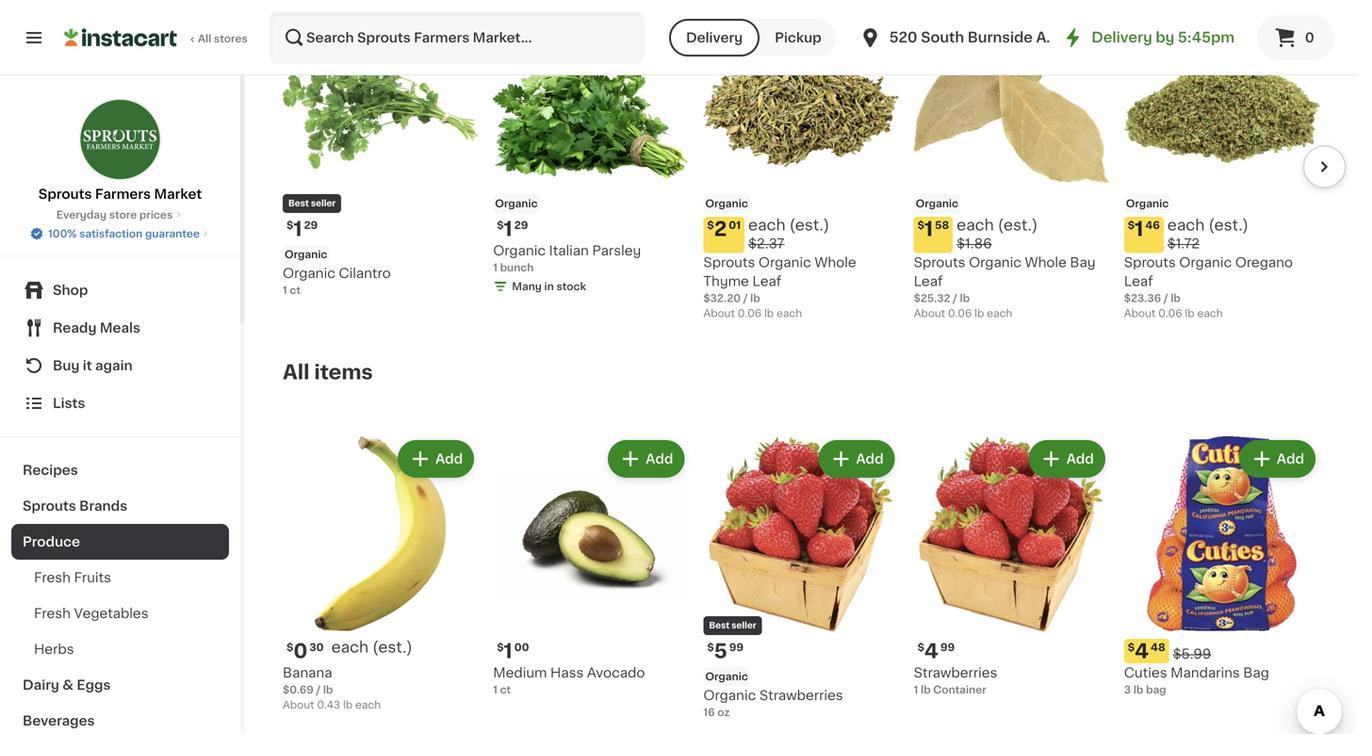 Task type: vqa. For each thing, say whether or not it's contained in the screenshot.


Task type: describe. For each thing, give the bounding box(es) containing it.
cilantro
[[339, 267, 391, 280]]

best for 1
[[288, 200, 309, 208]]

many
[[512, 282, 542, 292]]

dairy
[[23, 679, 59, 692]]

add for sprouts organic whole bay leaf
[[1067, 30, 1094, 43]]

sprouts brands link
[[11, 488, 229, 524]]

/ inside $ 1 46 each (est.) $1.72 sprouts organic oregano leaf $23.36 / lb about 0.06 lb each
[[1164, 293, 1169, 304]]

1 29 from the left
[[304, 220, 318, 231]]

produce
[[23, 536, 80, 549]]

organic inside $ 2 01 each (est.) $2.37 sprouts organic whole thyme leaf $32.20 / lb about 0.06 lb each
[[759, 256, 812, 269]]

99 for 5
[[729, 643, 744, 653]]

$ 4 99
[[918, 642, 955, 662]]

00
[[515, 643, 529, 653]]

best seller for 5
[[709, 622, 757, 630]]

2
[[714, 219, 727, 239]]

each up $1.72
[[1168, 218, 1205, 233]]

lb right 0.43
[[343, 700, 353, 711]]

seller for 1
[[311, 200, 336, 208]]

strawberries 1 lb container
[[914, 667, 998, 696]]

(est.) for $ 2 01 each (est.) $2.37 sprouts organic whole thyme leaf $32.20 / lb about 0.06 lb each
[[790, 218, 830, 233]]

$1.46 each (estimated) original price: $1.72 element
[[1125, 217, 1320, 253]]

produce link
[[11, 524, 229, 560]]

shop
[[53, 284, 88, 297]]

add button for organic strawberries
[[821, 442, 893, 476]]

2 $ 1 29 from the left
[[497, 219, 528, 239]]

cuties
[[1125, 667, 1168, 680]]

sprouts down recipes
[[23, 500, 76, 513]]

many in stock
[[512, 282, 586, 292]]

$5.99
[[1173, 648, 1212, 661]]

1 inside $ 1 46 each (est.) $1.72 sprouts organic oregano leaf $23.36 / lb about 0.06 lb each
[[1135, 219, 1144, 239]]

&
[[63, 679, 74, 692]]

bunch
[[500, 263, 534, 273]]

fresh fruits link
[[11, 560, 229, 596]]

fruits
[[74, 571, 111, 585]]

cuties mandarins bag 3 lb bag
[[1125, 667, 1270, 696]]

1 $ 1 29 from the left
[[287, 219, 318, 239]]

sprouts for sprouts organic oregano leaf
[[1125, 256, 1176, 269]]

sprouts farmers market logo image
[[79, 98, 162, 181]]

add for medium hass avocado
[[646, 453, 674, 466]]

strawberries inside organic strawberries 16 oz
[[760, 689, 843, 703]]

$ up bunch
[[497, 220, 504, 231]]

delivery by 5:45pm link
[[1062, 26, 1235, 49]]

(est.) for $ 1 58 each (est.) $1.86 sprouts organic whole bay leaf $25.32 / lb about 0.06 lb each
[[998, 218, 1038, 233]]

/ inside $ 2 01 each (est.) $2.37 sprouts organic whole thyme leaf $32.20 / lb about 0.06 lb each
[[744, 293, 748, 304]]

1 inside "medium hass avocado 1 ct"
[[493, 685, 498, 696]]

lb right the $32.20
[[751, 293, 761, 304]]

add for organic cilantro
[[436, 30, 463, 43]]

everyday store prices link
[[56, 207, 184, 223]]

16
[[704, 708, 715, 718]]

delivery for delivery
[[686, 31, 743, 44]]

avenue
[[1037, 31, 1091, 44]]

beverages link
[[11, 703, 229, 734]]

$ 5 99
[[707, 642, 744, 662]]

lb down $1.86
[[975, 308, 985, 319]]

banana $0.69 / lb about 0.43 lb each
[[283, 667, 381, 711]]

buy
[[53, 359, 80, 372]]

meals
[[100, 321, 141, 335]]

delivery by 5:45pm
[[1092, 31, 1235, 44]]

south
[[921, 31, 965, 44]]

100% satisfaction guarantee
[[48, 229, 200, 239]]

$23.36
[[1125, 293, 1162, 304]]

add inside "button"
[[804, 30, 832, 43]]

bag
[[1146, 685, 1167, 696]]

bag
[[1244, 667, 1270, 680]]

0.43
[[317, 700, 341, 711]]

520 south burnside avenue button
[[860, 11, 1091, 64]]

items
[[314, 363, 373, 382]]

whole for 2
[[815, 256, 857, 269]]

$ inside the $ 1 00
[[497, 643, 504, 653]]

$ inside $ 2 01 each (est.) $2.37 sprouts organic whole thyme leaf $32.20 / lb about 0.06 lb each
[[707, 220, 714, 231]]

italian
[[549, 244, 589, 258]]

everyday store prices
[[56, 210, 173, 220]]

thyme
[[704, 275, 749, 288]]

1 up bunch
[[504, 219, 513, 239]]

dairy & eggs link
[[11, 668, 229, 703]]

add for strawberries
[[1067, 453, 1094, 466]]

farmers
[[95, 188, 151, 201]]

satisfaction
[[79, 229, 143, 239]]

$4.48 original price: $5.99 element
[[1125, 639, 1320, 664]]

fresh for fresh vegetables
[[34, 607, 71, 620]]

$ 1 00
[[497, 642, 529, 662]]

4 for $ 4 99
[[925, 642, 939, 662]]

2 29 from the left
[[515, 220, 528, 231]]

pickup
[[775, 31, 822, 44]]

each down $2.37
[[777, 308, 802, 319]]

01
[[729, 220, 741, 231]]

prices
[[139, 210, 173, 220]]

recipes
[[23, 464, 78, 477]]

vegetables
[[74, 607, 149, 620]]

add for banana
[[436, 453, 463, 466]]

each inside '$ 0 30 each (est.)'
[[331, 640, 369, 655]]

Search field
[[272, 13, 643, 62]]

ready
[[53, 321, 97, 335]]

organic italian parsley 1 bunch
[[493, 244, 641, 273]]

bay
[[1070, 256, 1096, 269]]

leaf for 1
[[914, 275, 943, 288]]

lists link
[[11, 385, 229, 422]]

1 up organic cilantro 1 ct
[[294, 219, 302, 239]]

to
[[835, 30, 849, 43]]

leaf for 2
[[753, 275, 782, 288]]

add for cuties mandarins bag
[[1277, 453, 1305, 466]]

0.06 inside $ 1 46 each (est.) $1.72 sprouts organic oregano leaf $23.36 / lb about 0.06 lb each
[[1159, 308, 1183, 319]]

48
[[1151, 643, 1166, 653]]

again
[[95, 359, 133, 372]]

lists
[[53, 397, 85, 410]]

0 inside button
[[1306, 31, 1315, 44]]

about inside banana $0.69 / lb about 0.43 lb each
[[283, 700, 314, 711]]

add button for organic italian parsley
[[610, 20, 683, 54]]

service type group
[[669, 19, 837, 57]]

0.06 for 2
[[738, 308, 762, 319]]

$ inside '$ 0 30 each (est.)'
[[287, 643, 294, 653]]

sprouts brands
[[23, 500, 127, 513]]

best seller for 1
[[288, 200, 336, 208]]

medium
[[493, 667, 547, 680]]

sprouts for sprouts organic whole thyme leaf
[[704, 256, 755, 269]]

product group containing 2
[[704, 14, 899, 321]]

oregano
[[1236, 256, 1294, 269]]

delivery button
[[669, 19, 760, 57]]

everyday
[[56, 210, 107, 220]]

burnside
[[968, 31, 1033, 44]]

hass
[[551, 667, 584, 680]]

beverages
[[23, 715, 95, 728]]

organic cilantro 1 ct
[[283, 267, 391, 296]]

add for organic italian parsley
[[646, 30, 674, 43]]

guarantee
[[145, 229, 200, 239]]

46
[[1146, 220, 1160, 231]]

ready meals
[[53, 321, 141, 335]]

520 south burnside avenue
[[890, 31, 1091, 44]]

whole for 1
[[1025, 256, 1067, 269]]

$ inside $ 1 58 each (est.) $1.86 sprouts organic whole bay leaf $25.32 / lb about 0.06 lb each
[[918, 220, 925, 231]]

1 inside strawberries 1 lb container
[[914, 685, 919, 696]]

$ up organic cilantro 1 ct
[[287, 220, 294, 231]]



Task type: locate. For each thing, give the bounding box(es) containing it.
$ left 46
[[1128, 220, 1135, 231]]

dairy & eggs
[[23, 679, 111, 692]]

$ 1 29 up organic cilantro 1 ct
[[287, 219, 318, 239]]

cart
[[852, 30, 880, 43]]

$2.37
[[749, 237, 785, 250]]

0.06 for 1
[[948, 308, 972, 319]]

lb down $1.72
[[1185, 308, 1195, 319]]

/ right the $32.20
[[744, 293, 748, 304]]

0 vertical spatial best seller
[[288, 200, 336, 208]]

lb right the $25.32
[[960, 293, 970, 304]]

1 horizontal spatial best seller
[[709, 622, 757, 630]]

seller up organic cilantro 1 ct
[[311, 200, 336, 208]]

0 vertical spatial fresh
[[34, 571, 71, 585]]

0 horizontal spatial seller
[[311, 200, 336, 208]]

add button for strawberries
[[1031, 442, 1104, 476]]

3 leaf from the left
[[1125, 275, 1154, 288]]

buy it again
[[53, 359, 133, 372]]

$ inside $ 5 99
[[707, 643, 714, 653]]

about inside $ 2 01 each (est.) $2.37 sprouts organic whole thyme leaf $32.20 / lb about 0.06 lb each
[[704, 308, 735, 319]]

1 left "58"
[[925, 219, 934, 239]]

1 inside organic cilantro 1 ct
[[283, 285, 287, 296]]

organic inside $ 1 46 each (est.) $1.72 sprouts organic oregano leaf $23.36 / lb about 0.06 lb each
[[1180, 256, 1232, 269]]

5:45pm
[[1178, 31, 1235, 44]]

eggs
[[77, 679, 111, 692]]

$ left 30
[[287, 643, 294, 653]]

fresh for fresh fruits
[[34, 571, 71, 585]]

store
[[109, 210, 137, 220]]

about down $23.36
[[1125, 308, 1156, 319]]

seller up $ 5 99
[[732, 622, 757, 630]]

0 vertical spatial 0
[[1306, 31, 1315, 44]]

best inside product group
[[709, 622, 730, 630]]

mandarins
[[1171, 667, 1240, 680]]

1 horizontal spatial ct
[[500, 685, 511, 696]]

fresh
[[34, 571, 71, 585], [34, 607, 71, 620]]

0 horizontal spatial whole
[[815, 256, 857, 269]]

best up organic cilantro 1 ct
[[288, 200, 309, 208]]

all stores
[[198, 33, 248, 44]]

add button for organic cilantro
[[400, 20, 473, 54]]

(est.) inside '$ 0 30 each (est.)'
[[373, 640, 413, 655]]

about
[[704, 308, 735, 319], [914, 308, 946, 319], [1125, 308, 1156, 319], [283, 700, 314, 711]]

all stores link
[[64, 11, 249, 64]]

sprouts farmers market
[[38, 188, 202, 201]]

organic inside $ 1 58 each (est.) $1.86 sprouts organic whole bay leaf $25.32 / lb about 0.06 lb each
[[969, 256, 1022, 269]]

1 0.06 from the left
[[738, 308, 762, 319]]

1 inside $ 1 58 each (est.) $1.86 sprouts organic whole bay leaf $25.32 / lb about 0.06 lb each
[[925, 219, 934, 239]]

ct inside organic cilantro 1 ct
[[290, 285, 301, 296]]

seller inside item carousel region
[[311, 200, 336, 208]]

1 up all items
[[283, 285, 287, 296]]

whole
[[815, 256, 857, 269], [1025, 256, 1067, 269]]

sprouts
[[38, 188, 92, 201], [704, 256, 755, 269], [914, 256, 966, 269], [1125, 256, 1176, 269], [23, 500, 76, 513]]

99 for 4
[[941, 643, 955, 653]]

99 right 5
[[729, 643, 744, 653]]

1 left bunch
[[493, 263, 498, 273]]

$ 1 29
[[287, 219, 318, 239], [497, 219, 528, 239]]

(est.) right "58"
[[998, 218, 1038, 233]]

delivery left pickup
[[686, 31, 743, 44]]

sprouts for sprouts organic whole bay leaf
[[914, 256, 966, 269]]

best seller inside product group
[[709, 622, 757, 630]]

$1.72
[[1168, 237, 1200, 250]]

organic inside organic cilantro 1 ct
[[283, 267, 336, 280]]

$2.01 each (estimated) original price: $2.37 element
[[704, 217, 899, 253]]

product group
[[283, 14, 478, 298], [493, 14, 689, 298], [704, 14, 899, 321], [914, 14, 1109, 321], [1125, 14, 1320, 321], [283, 437, 478, 713], [493, 437, 689, 698], [704, 437, 899, 720], [914, 437, 1109, 698], [1125, 437, 1320, 698]]

/ right the $25.32
[[953, 293, 958, 304]]

banana
[[283, 667, 332, 680]]

leaf inside $ 1 58 each (est.) $1.86 sprouts organic whole bay leaf $25.32 / lb about 0.06 lb each
[[914, 275, 943, 288]]

all left stores
[[198, 33, 211, 44]]

2 0.06 from the left
[[948, 308, 972, 319]]

(est.) right 01
[[790, 218, 830, 233]]

best seller up $ 5 99
[[709, 622, 757, 630]]

each
[[749, 218, 786, 233], [957, 218, 994, 233], [1168, 218, 1205, 233], [777, 308, 802, 319], [987, 308, 1013, 319], [1198, 308, 1223, 319], [331, 640, 369, 655], [355, 700, 381, 711]]

sprouts inside $ 2 01 each (est.) $2.37 sprouts organic whole thyme leaf $32.20 / lb about 0.06 lb each
[[704, 256, 755, 269]]

99 inside $ 5 99
[[729, 643, 744, 653]]

0 horizontal spatial all
[[198, 33, 211, 44]]

avocado
[[587, 667, 645, 680]]

0.06 down the $25.32
[[948, 308, 972, 319]]

each down $1.86
[[987, 308, 1013, 319]]

seller inside product group
[[732, 622, 757, 630]]

(est.) for $ 1 46 each (est.) $1.72 sprouts organic oregano leaf $23.36 / lb about 0.06 lb each
[[1209, 218, 1249, 233]]

ready meals link
[[11, 309, 229, 347]]

about down $0.69
[[283, 700, 314, 711]]

1 horizontal spatial $ 1 29
[[497, 219, 528, 239]]

best up 5
[[709, 622, 730, 630]]

4 up strawberries 1 lb container
[[925, 642, 939, 662]]

$ 4 48
[[1128, 642, 1166, 662]]

seller for 5
[[732, 622, 757, 630]]

(est.) inside $ 2 01 each (est.) $2.37 sprouts organic whole thyme leaf $32.20 / lb about 0.06 lb each
[[790, 218, 830, 233]]

1 vertical spatial seller
[[732, 622, 757, 630]]

1 vertical spatial fresh
[[34, 607, 71, 620]]

fresh up herbs
[[34, 607, 71, 620]]

0
[[1306, 31, 1315, 44], [294, 642, 308, 662]]

0 horizontal spatial best
[[288, 200, 309, 208]]

None search field
[[270, 11, 645, 64]]

all left items
[[283, 363, 310, 382]]

lb down $2.37
[[765, 308, 774, 319]]

1 vertical spatial ct
[[500, 685, 511, 696]]

29 up organic cilantro 1 ct
[[304, 220, 318, 231]]

$
[[287, 220, 294, 231], [707, 220, 714, 231], [497, 220, 504, 231], [918, 220, 925, 231], [1128, 220, 1135, 231], [287, 643, 294, 653], [707, 643, 714, 653], [497, 643, 504, 653], [918, 643, 925, 653], [1128, 643, 1135, 653]]

parsley
[[592, 244, 641, 258]]

1 horizontal spatial seller
[[732, 622, 757, 630]]

whole inside $ 1 58 each (est.) $1.86 sprouts organic whole bay leaf $25.32 / lb about 0.06 lb each
[[1025, 256, 1067, 269]]

about down the $32.20
[[704, 308, 735, 319]]

$1.58 each (estimated) original price: $1.86 element
[[914, 217, 1109, 253]]

1 horizontal spatial leaf
[[914, 275, 943, 288]]

all for all items
[[283, 363, 310, 382]]

99
[[729, 643, 744, 653], [941, 643, 955, 653]]

4
[[925, 642, 939, 662], [1135, 642, 1149, 662]]

4 for $ 4 48
[[1135, 642, 1149, 662]]

1 horizontal spatial 0
[[1306, 31, 1315, 44]]

0.06 inside $ 1 58 each (est.) $1.86 sprouts organic whole bay leaf $25.32 / lb about 0.06 lb each
[[948, 308, 972, 319]]

100% satisfaction guarantee button
[[29, 223, 211, 241]]

$0.30 each (estimated) element
[[283, 639, 478, 664]]

0 horizontal spatial $ 1 29
[[287, 219, 318, 239]]

sprouts up the $25.32
[[914, 256, 966, 269]]

each up $2.37
[[749, 218, 786, 233]]

instacart logo image
[[64, 26, 177, 49]]

30
[[310, 643, 324, 653]]

$ inside the "$ 4 48"
[[1128, 643, 1135, 653]]

ct down the medium
[[500, 685, 511, 696]]

0 vertical spatial all
[[198, 33, 211, 44]]

99 inside $ 4 99
[[941, 643, 955, 653]]

/ inside banana $0.69 / lb about 0.43 lb each
[[316, 685, 321, 696]]

4 left 48
[[1135, 642, 1149, 662]]

sprouts up thyme
[[704, 256, 755, 269]]

$ left 01
[[707, 220, 714, 231]]

sprouts up $23.36
[[1125, 256, 1176, 269]]

(est.)
[[790, 218, 830, 233], [998, 218, 1038, 233], [1209, 218, 1249, 233], [373, 640, 413, 655]]

sprouts inside $ 1 58 each (est.) $1.86 sprouts organic whole bay leaf $25.32 / lb about 0.06 lb each
[[914, 256, 966, 269]]

lb up 0.43
[[323, 685, 333, 696]]

each inside banana $0.69 / lb about 0.43 lb each
[[355, 700, 381, 711]]

organic inside organic strawberries 16 oz
[[704, 689, 756, 703]]

$ 2 01 each (est.) $2.37 sprouts organic whole thyme leaf $32.20 / lb about 0.06 lb each
[[704, 218, 857, 319]]

sprouts farmers market link
[[38, 98, 202, 204]]

recipes link
[[11, 453, 229, 488]]

leaf inside $ 1 46 each (est.) $1.72 sprouts organic oregano leaf $23.36 / lb about 0.06 lb each
[[1125, 275, 1154, 288]]

best for 5
[[709, 622, 730, 630]]

520
[[890, 31, 918, 44]]

0 horizontal spatial delivery
[[686, 31, 743, 44]]

$ left 00
[[497, 643, 504, 653]]

1 horizontal spatial 99
[[941, 643, 955, 653]]

container
[[934, 685, 987, 696]]

$ up '16'
[[707, 643, 714, 653]]

/ inside $ 1 58 each (est.) $1.86 sprouts organic whole bay leaf $25.32 / lb about 0.06 lb each
[[953, 293, 958, 304]]

0.06 down $23.36
[[1159, 308, 1183, 319]]

sprouts inside $ 1 46 each (est.) $1.72 sprouts organic oregano leaf $23.36 / lb about 0.06 lb each
[[1125, 256, 1176, 269]]

1 vertical spatial best
[[709, 622, 730, 630]]

1 horizontal spatial 0.06
[[948, 308, 972, 319]]

seller
[[311, 200, 336, 208], [732, 622, 757, 630]]

/ up 0.43
[[316, 685, 321, 696]]

(est.) for $ 0 30 each (est.)
[[373, 640, 413, 655]]

100%
[[48, 229, 77, 239]]

/ right $23.36
[[1164, 293, 1169, 304]]

2 4 from the left
[[1135, 642, 1149, 662]]

leaf down $2.37
[[753, 275, 782, 288]]

$ left "58"
[[918, 220, 925, 231]]

2 99 from the left
[[941, 643, 955, 653]]

$ inside $ 1 46 each (est.) $1.72 sprouts organic oregano leaf $23.36 / lb about 0.06 lb each
[[1128, 220, 1135, 231]]

$ left 48
[[1128, 643, 1135, 653]]

1 left 46
[[1135, 219, 1144, 239]]

best
[[288, 200, 309, 208], [709, 622, 730, 630]]

each right 30
[[331, 640, 369, 655]]

3 0.06 from the left
[[1159, 308, 1183, 319]]

fresh down produce
[[34, 571, 71, 585]]

1 horizontal spatial 4
[[1135, 642, 1149, 662]]

medium hass avocado 1 ct
[[493, 667, 645, 696]]

1 left 00
[[504, 642, 513, 662]]

best seller inside item carousel region
[[288, 200, 336, 208]]

all items
[[283, 363, 373, 382]]

whole left bay
[[1025, 256, 1067, 269]]

add button for medium hass avocado
[[610, 442, 683, 476]]

about inside $ 1 58 each (est.) $1.86 sprouts organic whole bay leaf $25.32 / lb about 0.06 lb each
[[914, 308, 946, 319]]

1 99 from the left
[[729, 643, 744, 653]]

product group containing 0
[[283, 437, 478, 713]]

2 horizontal spatial 0.06
[[1159, 308, 1183, 319]]

5
[[714, 642, 728, 662]]

1 horizontal spatial strawberries
[[914, 667, 998, 680]]

best inside item carousel region
[[288, 200, 309, 208]]

1 horizontal spatial best
[[709, 622, 730, 630]]

add for sprouts organic oregano leaf
[[1277, 30, 1305, 43]]

add to cart button
[[765, 20, 893, 54]]

leaf up $23.36
[[1125, 275, 1154, 288]]

0 horizontal spatial 4
[[925, 642, 939, 662]]

fresh vegetables link
[[11, 596, 229, 632]]

whole down '$2.01 each (estimated) original price: $2.37' element
[[815, 256, 857, 269]]

best seller
[[288, 200, 336, 208], [709, 622, 757, 630]]

2 whole from the left
[[1025, 256, 1067, 269]]

add button for sprouts organic whole bay leaf
[[1031, 20, 1104, 54]]

add for organic strawberries
[[856, 453, 884, 466]]

0 vertical spatial strawberries
[[914, 667, 998, 680]]

0 vertical spatial ct
[[290, 285, 301, 296]]

0 horizontal spatial 0.06
[[738, 308, 762, 319]]

buy it again link
[[11, 347, 229, 385]]

sprouts up everyday
[[38, 188, 92, 201]]

organic inside the organic italian parsley 1 bunch
[[493, 244, 546, 258]]

ct up all items
[[290, 285, 301, 296]]

0 vertical spatial best
[[288, 200, 309, 208]]

1 inside the organic italian parsley 1 bunch
[[493, 263, 498, 273]]

1 vertical spatial 0
[[294, 642, 308, 662]]

$ 1 58 each (est.) $1.86 sprouts organic whole bay leaf $25.32 / lb about 0.06 lb each
[[914, 218, 1096, 319]]

leaf up the $25.32
[[914, 275, 943, 288]]

2 horizontal spatial leaf
[[1125, 275, 1154, 288]]

2 leaf from the left
[[914, 275, 943, 288]]

product group containing 5
[[704, 437, 899, 720]]

each right 0.43
[[355, 700, 381, 711]]

lb inside strawberries 1 lb container
[[921, 685, 931, 696]]

herbs
[[34, 643, 74, 656]]

1 leaf from the left
[[753, 275, 782, 288]]

pickup button
[[760, 19, 837, 57]]

ct inside "medium hass avocado 1 ct"
[[500, 685, 511, 696]]

1 down $ 4 99
[[914, 685, 919, 696]]

0 button
[[1258, 15, 1335, 60]]

1 horizontal spatial delivery
[[1092, 31, 1153, 44]]

58
[[935, 220, 950, 231]]

29 up bunch
[[515, 220, 528, 231]]

(est.) inside $ 1 58 each (est.) $1.86 sprouts organic whole bay leaf $25.32 / lb about 0.06 lb each
[[998, 218, 1038, 233]]

0 horizontal spatial leaf
[[753, 275, 782, 288]]

0 horizontal spatial 99
[[729, 643, 744, 653]]

0 horizontal spatial best seller
[[288, 200, 336, 208]]

delivery left by
[[1092, 31, 1153, 44]]

delivery inside 'button'
[[686, 31, 743, 44]]

(est.) up oregano
[[1209, 218, 1249, 233]]

lb right $23.36
[[1171, 293, 1181, 304]]

add
[[436, 30, 463, 43], [646, 30, 674, 43], [804, 30, 832, 43], [1067, 30, 1094, 43], [1277, 30, 1305, 43], [436, 453, 463, 466], [646, 453, 674, 466], [856, 453, 884, 466], [1067, 453, 1094, 466], [1277, 453, 1305, 466]]

add button for sprouts organic oregano leaf
[[1241, 20, 1314, 54]]

ct
[[290, 285, 301, 296], [500, 685, 511, 696]]

fresh vegetables
[[34, 607, 149, 620]]

leaf inside $ 2 01 each (est.) $2.37 sprouts organic whole thyme leaf $32.20 / lb about 0.06 lb each
[[753, 275, 782, 288]]

add button for banana
[[400, 442, 473, 476]]

strawberries
[[914, 667, 998, 680], [760, 689, 843, 703]]

stock
[[557, 282, 586, 292]]

best seller up organic cilantro 1 ct
[[288, 200, 336, 208]]

1 4 from the left
[[925, 642, 939, 662]]

0 horizontal spatial strawberries
[[760, 689, 843, 703]]

0.06 down the $32.20
[[738, 308, 762, 319]]

0 horizontal spatial 29
[[304, 220, 318, 231]]

market
[[154, 188, 202, 201]]

ready meals button
[[11, 309, 229, 347]]

1 horizontal spatial 29
[[515, 220, 528, 231]]

whole inside $ 2 01 each (est.) $2.37 sprouts organic whole thyme leaf $32.20 / lb about 0.06 lb each
[[815, 256, 857, 269]]

each up $1.86
[[957, 218, 994, 233]]

organic
[[706, 199, 748, 209], [495, 199, 538, 209], [916, 199, 959, 209], [1126, 199, 1169, 209], [493, 244, 546, 258], [285, 250, 328, 260], [759, 256, 812, 269], [969, 256, 1022, 269], [1180, 256, 1232, 269], [283, 267, 336, 280], [706, 672, 748, 682], [704, 689, 756, 703]]

1 vertical spatial strawberries
[[760, 689, 843, 703]]

lb right 3
[[1134, 685, 1144, 696]]

1 fresh from the top
[[34, 571, 71, 585]]

about inside $ 1 46 each (est.) $1.72 sprouts organic oregano leaf $23.36 / lb about 0.06 lb each
[[1125, 308, 1156, 319]]

99 up strawberries 1 lb container
[[941, 643, 955, 653]]

herbs link
[[11, 632, 229, 668]]

$ inside $ 4 99
[[918, 643, 925, 653]]

0.06 inside $ 2 01 each (est.) $2.37 sprouts organic whole thyme leaf $32.20 / lb about 0.06 lb each
[[738, 308, 762, 319]]

organic strawberries 16 oz
[[704, 689, 843, 718]]

3
[[1125, 685, 1131, 696]]

item carousel region
[[256, 7, 1346, 346]]

0 horizontal spatial ct
[[290, 285, 301, 296]]

1 vertical spatial all
[[283, 363, 310, 382]]

0 vertical spatial seller
[[311, 200, 336, 208]]

2 fresh from the top
[[34, 607, 71, 620]]

1 whole from the left
[[815, 256, 857, 269]]

$1.86
[[957, 237, 992, 250]]

lb inside cuties mandarins bag 3 lb bag
[[1134, 685, 1144, 696]]

by
[[1156, 31, 1175, 44]]

$ 1 46 each (est.) $1.72 sprouts organic oregano leaf $23.36 / lb about 0.06 lb each
[[1125, 218, 1294, 319]]

1 down the medium
[[493, 685, 498, 696]]

1 horizontal spatial whole
[[1025, 256, 1067, 269]]

add button for cuties mandarins bag
[[1241, 442, 1314, 476]]

(est.) up banana $0.69 / lb about 0.43 lb each
[[373, 640, 413, 655]]

0 inside '$ 0 30 each (est.)'
[[294, 642, 308, 662]]

delivery for delivery by 5:45pm
[[1092, 31, 1153, 44]]

about down the $25.32
[[914, 308, 946, 319]]

it
[[83, 359, 92, 372]]

lb left 'container'
[[921, 685, 931, 696]]

1 horizontal spatial all
[[283, 363, 310, 382]]

$ up strawberries 1 lb container
[[918, 643, 925, 653]]

each down $1.72
[[1198, 308, 1223, 319]]

(est.) inside $ 1 46 each (est.) $1.72 sprouts organic oregano leaf $23.36 / lb about 0.06 lb each
[[1209, 218, 1249, 233]]

brands
[[79, 500, 127, 513]]

$ 1 29 up bunch
[[497, 219, 528, 239]]

1 vertical spatial best seller
[[709, 622, 757, 630]]

$32.20
[[704, 293, 741, 304]]

0 horizontal spatial 0
[[294, 642, 308, 662]]

all for all stores
[[198, 33, 211, 44]]



